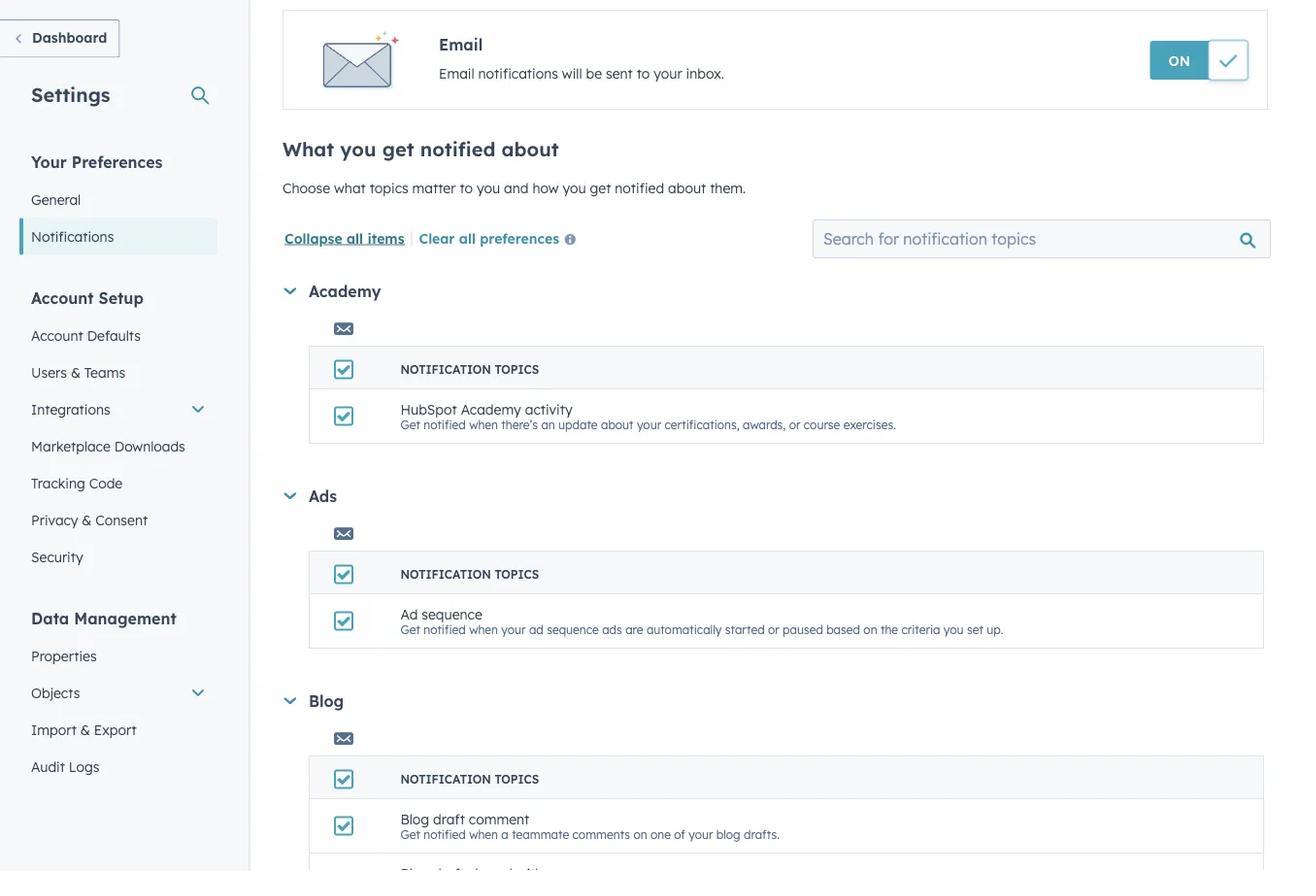 Task type: describe. For each thing, give the bounding box(es) containing it.
what
[[334, 180, 366, 197]]

0 horizontal spatial sequence
[[422, 605, 482, 622]]

downloads
[[114, 437, 185, 454]]

notified up matter
[[420, 137, 496, 161]]

automatically
[[647, 622, 722, 637]]

teams
[[84, 364, 125, 381]]

teammate
[[512, 827, 569, 842]]

academy inside hubspot academy activity get notified when there's an update about your certifications, awards, or course exercises.
[[461, 400, 521, 417]]

you right how
[[563, 180, 586, 197]]

data management element
[[19, 607, 218, 785]]

users & teams
[[31, 364, 125, 381]]

notified left them. on the right top of page
[[615, 180, 664, 197]]

defaults
[[87, 327, 141, 344]]

certifications,
[[665, 417, 740, 432]]

tracking code link
[[19, 465, 218, 502]]

1 horizontal spatial get
[[590, 180, 611, 197]]

your inside ad sequence get notified when your ad sequence ads are automatically started or paused based on the criteria you set up.
[[501, 622, 526, 637]]

matter
[[412, 180, 456, 197]]

them.
[[710, 180, 746, 197]]

notified inside blog draft comment get notified when a teammate comments on one of your blog drafts.
[[424, 827, 466, 842]]

ads
[[602, 622, 622, 637]]

clear all preferences button
[[419, 228, 584, 251]]

notifications
[[31, 228, 114, 245]]

ad
[[529, 622, 544, 637]]

there's
[[501, 417, 538, 432]]

clear all preferences
[[419, 229, 560, 246]]

choose
[[283, 180, 330, 197]]

on
[[1169, 52, 1191, 69]]

awards,
[[743, 417, 786, 432]]

security link
[[19, 538, 218, 575]]

setup
[[99, 288, 144, 307]]

notifications link
[[19, 218, 218, 255]]

ads button
[[283, 487, 1264, 506]]

security
[[31, 548, 83, 565]]

account for account defaults
[[31, 327, 83, 344]]

& for export
[[80, 721, 90, 738]]

ad sequence get notified when your ad sequence ads are automatically started or paused based on the criteria you set up.
[[401, 605, 1003, 637]]

account defaults
[[31, 327, 141, 344]]

of
[[674, 827, 685, 842]]

audit logs link
[[19, 748, 218, 785]]

dashboard
[[32, 29, 107, 46]]

and
[[504, 180, 529, 197]]

choose what topics matter to you and how you get notified about them.
[[283, 180, 746, 197]]

marketplace downloads
[[31, 437, 185, 454]]

based
[[827, 622, 860, 637]]

an
[[541, 417, 555, 432]]

marketplace downloads link
[[19, 428, 218, 465]]

& for consent
[[82, 511, 92, 528]]

your left inbox. at the right top of the page
[[654, 65, 682, 82]]

on inside ad sequence get notified when your ad sequence ads are automatically started or paused based on the criteria you set up.
[[864, 622, 877, 637]]

you inside ad sequence get notified when your ad sequence ads are automatically started or paused based on the criteria you set up.
[[944, 622, 964, 637]]

be
[[586, 65, 602, 82]]

ads
[[309, 487, 337, 506]]

export
[[94, 721, 137, 738]]

notification for blog
[[401, 772, 491, 787]]

what you get notified about
[[283, 137, 559, 161]]

criteria
[[902, 622, 940, 637]]

items
[[367, 229, 404, 246]]

account setup
[[31, 288, 144, 307]]

topics for blog
[[495, 772, 539, 787]]

integrations
[[31, 401, 110, 418]]

topics for ads
[[495, 567, 539, 582]]

blog button
[[283, 691, 1264, 711]]

notification topics for academy
[[401, 362, 539, 377]]

users & teams link
[[19, 354, 218, 391]]

your inside blog draft comment get notified when a teammate comments on one of your blog drafts.
[[689, 827, 713, 842]]

tracking code
[[31, 474, 123, 491]]

email notifications will be sent to your inbox.
[[439, 65, 724, 82]]

properties link
[[19, 638, 218, 674]]

set
[[967, 622, 984, 637]]

notification for academy
[[401, 362, 491, 377]]

users
[[31, 364, 67, 381]]

objects
[[31, 684, 80, 701]]

privacy & consent link
[[19, 502, 218, 538]]

ad
[[401, 605, 418, 622]]

hubspot
[[401, 400, 457, 417]]

collapse all items
[[285, 229, 404, 246]]

caret image for blog
[[284, 697, 296, 704]]

you left and
[[477, 180, 500, 197]]

general link
[[19, 181, 218, 218]]

audit
[[31, 758, 65, 775]]

account defaults link
[[19, 317, 218, 354]]

comment
[[469, 810, 530, 827]]

caret image for academy
[[284, 288, 296, 294]]



Task type: vqa. For each thing, say whether or not it's contained in the screenshot.
List
no



Task type: locate. For each thing, give the bounding box(es) containing it.
about up and
[[502, 137, 559, 161]]

topics right what
[[370, 180, 409, 197]]

2 get from the top
[[401, 622, 420, 637]]

email left the "notifications"
[[439, 65, 474, 82]]

course
[[804, 417, 840, 432]]

all left items
[[347, 229, 363, 246]]

& inside "link"
[[82, 511, 92, 528]]

comments
[[572, 827, 630, 842]]

3 notification topics from the top
[[401, 772, 539, 787]]

integrations button
[[19, 391, 218, 428]]

1 vertical spatial get
[[590, 180, 611, 197]]

sent
[[606, 65, 633, 82]]

1 vertical spatial about
[[668, 180, 706, 197]]

exercises.
[[844, 417, 896, 432]]

0 horizontal spatial or
[[768, 622, 780, 637]]

notified left there's
[[424, 417, 466, 432]]

management
[[74, 608, 176, 628]]

1 vertical spatial caret image
[[284, 697, 296, 704]]

1 get from the top
[[401, 417, 420, 432]]

or inside ad sequence get notified when your ad sequence ads are automatically started or paused based on the criteria you set up.
[[768, 622, 780, 637]]

1 vertical spatial to
[[460, 180, 473, 197]]

activity
[[525, 400, 573, 417]]

to right matter
[[460, 180, 473, 197]]

2 vertical spatial get
[[401, 827, 420, 842]]

& inside data management element
[[80, 721, 90, 738]]

about inside hubspot academy activity get notified when there's an update about your certifications, awards, or course exercises.
[[601, 417, 634, 432]]

you left set on the right
[[944, 622, 964, 637]]

get inside ad sequence get notified when your ad sequence ads are automatically started or paused based on the criteria you set up.
[[401, 622, 420, 637]]

objects button
[[19, 674, 218, 711]]

a
[[501, 827, 509, 842]]

on inside blog draft comment get notified when a teammate comments on one of your blog drafts.
[[634, 827, 647, 842]]

1 email from the top
[[439, 35, 483, 54]]

when left there's
[[469, 417, 498, 432]]

about left them. on the right top of page
[[668, 180, 706, 197]]

notification
[[401, 362, 491, 377], [401, 567, 491, 582], [401, 772, 491, 787]]

preferences
[[72, 152, 163, 171]]

to right "sent"
[[637, 65, 650, 82]]

account up account defaults
[[31, 288, 94, 307]]

2 when from the top
[[469, 622, 498, 637]]

email for email
[[439, 35, 483, 54]]

1 account from the top
[[31, 288, 94, 307]]

0 vertical spatial on
[[864, 622, 877, 637]]

the
[[881, 622, 898, 637]]

your
[[31, 152, 67, 171]]

inbox.
[[686, 65, 724, 82]]

notification topics for ads
[[401, 567, 539, 582]]

email
[[439, 35, 483, 54], [439, 65, 474, 82]]

1 horizontal spatial blog
[[401, 810, 429, 827]]

you up what
[[340, 137, 376, 161]]

or inside hubspot academy activity get notified when there's an update about your certifications, awards, or course exercises.
[[789, 417, 801, 432]]

&
[[71, 364, 81, 381], [82, 511, 92, 528], [80, 721, 90, 738]]

2 vertical spatial &
[[80, 721, 90, 738]]

hubspot academy activity get notified when there's an update about your certifications, awards, or course exercises.
[[401, 400, 896, 432]]

your left the 'certifications,'
[[637, 417, 661, 432]]

0 vertical spatial notification
[[401, 362, 491, 377]]

email for email notifications will be sent to your inbox.
[[439, 65, 474, 82]]

0 vertical spatial about
[[502, 137, 559, 161]]

1 vertical spatial account
[[31, 327, 83, 344]]

Search for notification topics search field
[[813, 219, 1271, 258]]

notification up the draft
[[401, 772, 491, 787]]

1 vertical spatial when
[[469, 622, 498, 637]]

general
[[31, 191, 81, 208]]

1 horizontal spatial to
[[637, 65, 650, 82]]

about
[[502, 137, 559, 161], [668, 180, 706, 197], [601, 417, 634, 432]]

what
[[283, 137, 334, 161]]

1 horizontal spatial academy
[[461, 400, 521, 417]]

on
[[864, 622, 877, 637], [634, 827, 647, 842]]

consent
[[95, 511, 148, 528]]

collapse
[[285, 229, 342, 246]]

1 all from the left
[[347, 229, 363, 246]]

1 vertical spatial notification topics
[[401, 567, 539, 582]]

0 horizontal spatial blog
[[309, 691, 344, 711]]

0 vertical spatial notification topics
[[401, 362, 539, 377]]

get
[[401, 417, 420, 432], [401, 622, 420, 637], [401, 827, 420, 842]]

notified inside ad sequence get notified when your ad sequence ads are automatically started or paused based on the criteria you set up.
[[424, 622, 466, 637]]

3 when from the top
[[469, 827, 498, 842]]

topics
[[370, 180, 409, 197], [495, 362, 539, 377], [495, 567, 539, 582], [495, 772, 539, 787]]

2 account from the top
[[31, 327, 83, 344]]

1 vertical spatial or
[[768, 622, 780, 637]]

drafts.
[[744, 827, 780, 842]]

0 vertical spatial get
[[401, 417, 420, 432]]

all for collapse
[[347, 229, 363, 246]]

0 horizontal spatial get
[[382, 137, 414, 161]]

topics up comment on the bottom of the page
[[495, 772, 539, 787]]

when inside ad sequence get notified when your ad sequence ads are automatically started or paused based on the criteria you set up.
[[469, 622, 498, 637]]

1 horizontal spatial all
[[459, 229, 476, 246]]

on left the on the bottom of page
[[864, 622, 877, 637]]

started
[[725, 622, 765, 637]]

0 vertical spatial to
[[637, 65, 650, 82]]

get up matter
[[382, 137, 414, 161]]

data
[[31, 608, 69, 628]]

1 vertical spatial get
[[401, 622, 420, 637]]

1 horizontal spatial or
[[789, 417, 801, 432]]

properties
[[31, 647, 97, 664]]

clear
[[419, 229, 455, 246]]

your
[[654, 65, 682, 82], [637, 417, 661, 432], [501, 622, 526, 637], [689, 827, 713, 842]]

account
[[31, 288, 94, 307], [31, 327, 83, 344]]

import
[[31, 721, 77, 738]]

your preferences
[[31, 152, 163, 171]]

1 notification from the top
[[401, 362, 491, 377]]

preferences
[[480, 229, 560, 246]]

notification topics up hubspot
[[401, 362, 539, 377]]

0 vertical spatial academy
[[309, 282, 381, 301]]

1 vertical spatial on
[[634, 827, 647, 842]]

on left one
[[634, 827, 647, 842]]

0 vertical spatial &
[[71, 364, 81, 381]]

get for hubspot academy activity
[[401, 417, 420, 432]]

dashboard link
[[0, 19, 120, 58]]

blog
[[716, 827, 741, 842]]

blog for blog
[[309, 691, 344, 711]]

about right update
[[601, 417, 634, 432]]

caret image
[[284, 288, 296, 294], [284, 697, 296, 704]]

& for teams
[[71, 364, 81, 381]]

caret image inside academy dropdown button
[[284, 288, 296, 294]]

when left the a
[[469, 827, 498, 842]]

when inside hubspot academy activity get notified when there's an update about your certifications, awards, or course exercises.
[[469, 417, 498, 432]]

get right how
[[590, 180, 611, 197]]

topics up the activity at the top left of page
[[495, 362, 539, 377]]

0 vertical spatial or
[[789, 417, 801, 432]]

import & export link
[[19, 711, 218, 748]]

how
[[533, 180, 559, 197]]

up.
[[987, 622, 1003, 637]]

are
[[626, 622, 643, 637]]

import & export
[[31, 721, 137, 738]]

0 vertical spatial email
[[439, 35, 483, 54]]

logs
[[69, 758, 99, 775]]

2 caret image from the top
[[284, 697, 296, 704]]

1 horizontal spatial on
[[864, 622, 877, 637]]

1 vertical spatial notification
[[401, 567, 491, 582]]

notification topics up the draft
[[401, 772, 539, 787]]

will
[[562, 65, 582, 82]]

0 horizontal spatial all
[[347, 229, 363, 246]]

account setup element
[[19, 287, 218, 575]]

& right users
[[71, 364, 81, 381]]

account for account setup
[[31, 288, 94, 307]]

one
[[651, 827, 671, 842]]

1 caret image from the top
[[284, 288, 296, 294]]

get inside blog draft comment get notified when a teammate comments on one of your blog drafts.
[[401, 827, 420, 842]]

email up the "notifications"
[[439, 35, 483, 54]]

notifications
[[478, 65, 558, 82]]

or right started
[[768, 622, 780, 637]]

1 vertical spatial &
[[82, 511, 92, 528]]

0 vertical spatial caret image
[[284, 288, 296, 294]]

0 vertical spatial blog
[[309, 691, 344, 711]]

academy down 'collapse all items'
[[309, 282, 381, 301]]

when for academy
[[469, 417, 498, 432]]

2 email from the top
[[439, 65, 474, 82]]

0 horizontal spatial to
[[460, 180, 473, 197]]

notified right ad
[[424, 622, 466, 637]]

notification topics up ad
[[401, 567, 539, 582]]

2 vertical spatial about
[[601, 417, 634, 432]]

account up users
[[31, 327, 83, 344]]

your left ad
[[501, 622, 526, 637]]

notified inside hubspot academy activity get notified when there's an update about your certifications, awards, or course exercises.
[[424, 417, 466, 432]]

all
[[347, 229, 363, 246], [459, 229, 476, 246]]

notification for ads
[[401, 567, 491, 582]]

topics up ad
[[495, 567, 539, 582]]

blog for blog draft comment get notified when a teammate comments on one of your blog drafts.
[[401, 810, 429, 827]]

& left export in the left bottom of the page
[[80, 721, 90, 738]]

your inside hubspot academy activity get notified when there's an update about your certifications, awards, or course exercises.
[[637, 417, 661, 432]]

tracking
[[31, 474, 85, 491]]

0 horizontal spatial on
[[634, 827, 647, 842]]

1 vertical spatial academy
[[461, 400, 521, 417]]

2 vertical spatial notification
[[401, 772, 491, 787]]

academy
[[309, 282, 381, 301], [461, 400, 521, 417]]

notification up ad
[[401, 567, 491, 582]]

privacy
[[31, 511, 78, 528]]

2 notification from the top
[[401, 567, 491, 582]]

& right privacy
[[82, 511, 92, 528]]

privacy & consent
[[31, 511, 148, 528]]

sequence
[[422, 605, 482, 622], [547, 622, 599, 637]]

get inside hubspot academy activity get notified when there's an update about your certifications, awards, or course exercises.
[[401, 417, 420, 432]]

1 vertical spatial email
[[439, 65, 474, 82]]

when inside blog draft comment get notified when a teammate comments on one of your blog drafts.
[[469, 827, 498, 842]]

0 vertical spatial when
[[469, 417, 498, 432]]

all for clear
[[459, 229, 476, 246]]

notification topics for blog
[[401, 772, 539, 787]]

1 notification topics from the top
[[401, 362, 539, 377]]

blog inside blog draft comment get notified when a teammate comments on one of your blog drafts.
[[401, 810, 429, 827]]

2 horizontal spatial about
[[668, 180, 706, 197]]

0 horizontal spatial academy
[[309, 282, 381, 301]]

3 notification from the top
[[401, 772, 491, 787]]

0 horizontal spatial about
[[502, 137, 559, 161]]

0 vertical spatial account
[[31, 288, 94, 307]]

when for draft
[[469, 827, 498, 842]]

to
[[637, 65, 650, 82], [460, 180, 473, 197]]

when left ad
[[469, 622, 498, 637]]

or left course
[[789, 417, 801, 432]]

update
[[558, 417, 598, 432]]

audit logs
[[31, 758, 99, 775]]

blog
[[309, 691, 344, 711], [401, 810, 429, 827]]

3 get from the top
[[401, 827, 420, 842]]

academy button
[[283, 282, 1264, 301]]

1 when from the top
[[469, 417, 498, 432]]

your right of
[[689, 827, 713, 842]]

caret image inside blog dropdown button
[[284, 697, 296, 704]]

academy left the activity at the top left of page
[[461, 400, 521, 417]]

blog draft comment get notified when a teammate comments on one of your blog drafts.
[[401, 810, 780, 842]]

collapse all items button
[[285, 229, 404, 246]]

notification up hubspot
[[401, 362, 491, 377]]

topics for academy
[[495, 362, 539, 377]]

2 vertical spatial notification topics
[[401, 772, 539, 787]]

all right "clear"
[[459, 229, 476, 246]]

0 vertical spatial get
[[382, 137, 414, 161]]

data management
[[31, 608, 176, 628]]

1 horizontal spatial about
[[601, 417, 634, 432]]

when
[[469, 417, 498, 432], [469, 622, 498, 637], [469, 827, 498, 842]]

settings
[[31, 82, 110, 106]]

2 notification topics from the top
[[401, 567, 539, 582]]

all inside clear all preferences 'button'
[[459, 229, 476, 246]]

2 all from the left
[[459, 229, 476, 246]]

your preferences element
[[19, 151, 218, 255]]

1 horizontal spatial sequence
[[547, 622, 599, 637]]

code
[[89, 474, 123, 491]]

2 vertical spatial when
[[469, 827, 498, 842]]

get for blog draft comment
[[401, 827, 420, 842]]

1 vertical spatial blog
[[401, 810, 429, 827]]

paused
[[783, 622, 823, 637]]

caret image
[[284, 493, 296, 499]]

marketplace
[[31, 437, 111, 454]]

notified left comment on the bottom of the page
[[424, 827, 466, 842]]



